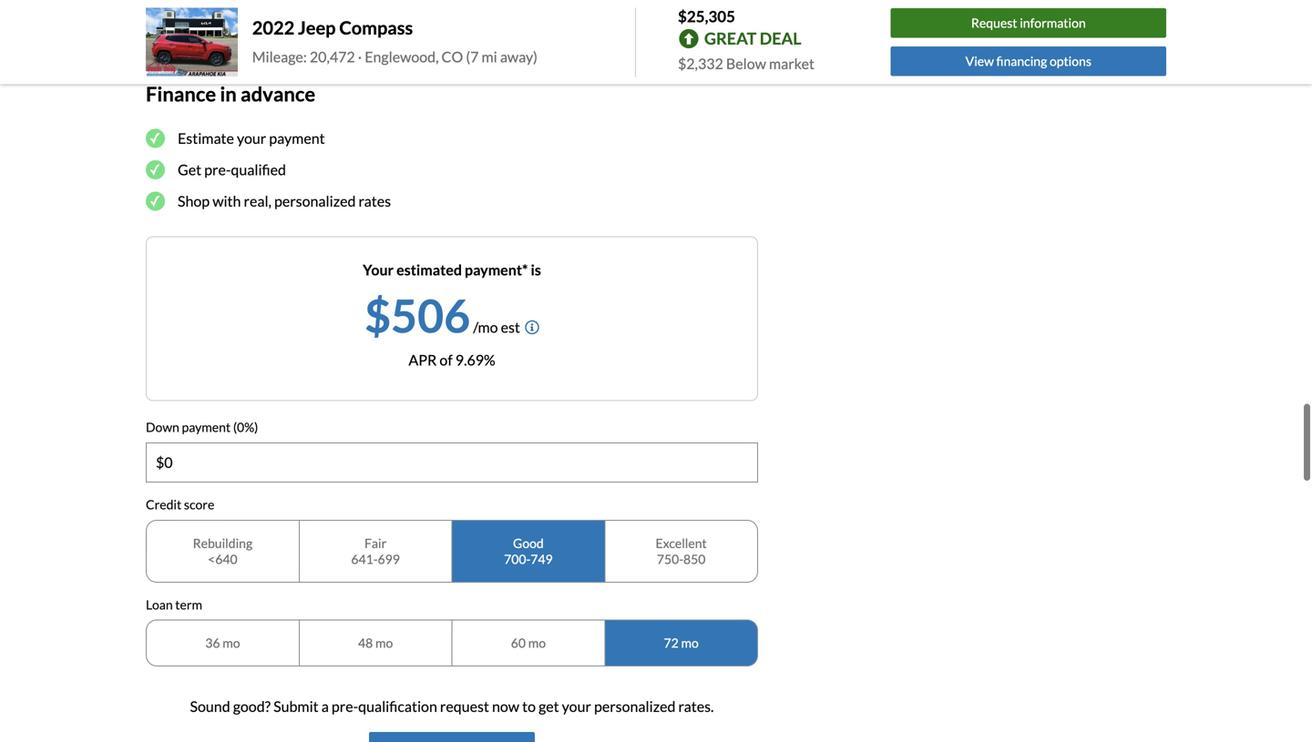 Task type: vqa. For each thing, say whether or not it's contained in the screenshot.
2021 corresponding to $49,999
no



Task type: describe. For each thing, give the bounding box(es) containing it.
2022 jeep compass mileage: 20,472 · englewood, co (7 mi away)
[[252, 17, 538, 65]]

your
[[363, 261, 394, 279]]

exclude
[[575, 0, 618, 6]]

see
[[234, 10, 254, 25]]

with
[[213, 192, 241, 210]]

great deal
[[705, 28, 802, 48]]

749
[[531, 552, 553, 567]]

englewood,
[[365, 48, 439, 65]]

charges.
[[185, 10, 231, 25]]

0 vertical spatial pre-
[[204, 161, 231, 179]]

20,472
[[310, 48, 355, 65]]

48 mo
[[358, 636, 393, 651]]

down payment (0%)
[[146, 420, 258, 435]]

get
[[539, 698, 559, 716]]

36
[[205, 636, 220, 651]]

2022 jeep compass image
[[146, 8, 238, 77]]

excellent 750-850
[[656, 536, 707, 567]]

price
[[518, 0, 547, 6]]

0 horizontal spatial your
[[237, 130, 266, 147]]

$506 /mo est
[[365, 288, 520, 343]]

estimate
[[178, 130, 234, 147]]

for
[[289, 10, 306, 25]]

shop with real, personalized rates
[[178, 192, 391, 210]]

·
[[358, 48, 362, 65]]

good?
[[233, 698, 271, 716]]

fair 641-699
[[351, 536, 400, 567]]

get pre-qualified
[[178, 161, 286, 179]]

$506
[[365, 288, 470, 343]]

compass
[[339, 17, 413, 39]]

certain
[[620, 0, 659, 6]]

deal
[[760, 28, 802, 48]]

and/or
[[146, 10, 183, 25]]

72 mo
[[664, 636, 699, 651]]

72
[[664, 636, 679, 651]]

(0%)
[[233, 420, 258, 435]]

est
[[501, 319, 520, 336]]

1 horizontal spatial your
[[562, 698, 591, 716]]

shop
[[178, 192, 210, 210]]

loan term
[[146, 597, 202, 613]]

641-
[[351, 552, 378, 567]]

of
[[440, 352, 453, 369]]

estimated
[[397, 261, 462, 279]]

60 mo
[[511, 636, 546, 651]]

1 vertical spatial pre-
[[332, 698, 358, 716]]

fees,
[[696, 0, 722, 6]]

view financing options button
[[891, 46, 1167, 76]]

48
[[358, 636, 373, 651]]

fair
[[365, 536, 387, 551]]

good
[[513, 536, 544, 551]]

rates.
[[679, 698, 714, 716]]

a
[[321, 698, 329, 716]]

taxes,
[[662, 0, 694, 6]]

to
[[522, 698, 536, 716]]

details.
[[308, 10, 348, 25]]

mo for 48 mo
[[375, 636, 393, 651]]

may
[[549, 0, 573, 6]]

$25,305
[[678, 7, 736, 26]]

excellent
[[656, 536, 707, 551]]

qualified
[[231, 161, 286, 179]]

real,
[[244, 192, 272, 210]]

finance
[[146, 82, 216, 106]]

score
[[184, 497, 214, 513]]



Task type: locate. For each thing, give the bounding box(es) containing it.
0 vertical spatial your
[[237, 130, 266, 147]]

rates
[[359, 192, 391, 210]]

great
[[705, 28, 757, 48]]

1 vertical spatial personalized
[[594, 698, 676, 716]]

your
[[237, 130, 266, 147], [562, 698, 591, 716]]

1 horizontal spatial payment
[[269, 130, 325, 147]]

0 horizontal spatial personalized
[[274, 192, 356, 210]]

view financing options
[[966, 53, 1092, 69]]

mi
[[482, 48, 497, 65]]

$2,332
[[678, 55, 724, 72]]

0 vertical spatial payment
[[269, 130, 325, 147]]

request information button
[[891, 8, 1167, 38]]

credit score
[[146, 497, 214, 513]]

apr of 9.69%
[[409, 352, 495, 369]]

/mo
[[473, 319, 498, 336]]

is
[[531, 261, 541, 279]]

2022
[[252, 17, 295, 39]]

payment down advance
[[269, 130, 325, 147]]

view
[[966, 53, 994, 69]]

payment*
[[465, 261, 528, 279]]

699
[[378, 552, 400, 567]]

personalized left rates.
[[594, 698, 676, 716]]

4 mo from the left
[[681, 636, 699, 651]]

request
[[972, 15, 1018, 31]]

financing
[[997, 53, 1048, 69]]

request
[[440, 698, 489, 716]]

pre- right get
[[204, 161, 231, 179]]

market
[[769, 55, 815, 72]]

mileage:
[[252, 48, 307, 65]]

apr
[[409, 352, 437, 369]]

mo for 36 mo
[[223, 636, 240, 651]]

seller
[[256, 10, 287, 25]]

request information
[[972, 15, 1086, 31]]

credit
[[146, 497, 182, 513]]

3 mo from the left
[[528, 636, 546, 651]]

700-
[[504, 552, 531, 567]]

mo for 60 mo
[[528, 636, 546, 651]]

away)
[[500, 48, 538, 65]]

your up qualified
[[237, 130, 266, 147]]

now
[[492, 698, 520, 716]]

options
[[1050, 53, 1092, 69]]

mo right 36
[[223, 636, 240, 651]]

1 vertical spatial payment
[[182, 420, 231, 435]]

rebuilding
[[193, 536, 253, 551]]

co
[[442, 48, 463, 65]]

1 horizontal spatial pre-
[[332, 698, 358, 716]]

0 vertical spatial personalized
[[274, 192, 356, 210]]

rebuilding <640
[[193, 536, 253, 567]]

qualification
[[358, 698, 437, 716]]

get
[[178, 161, 202, 179]]

mo right "48"
[[375, 636, 393, 651]]

jeep
[[298, 17, 336, 39]]

below
[[726, 55, 766, 72]]

your right get
[[562, 698, 591, 716]]

personalized right real,
[[274, 192, 356, 210]]

<640
[[208, 552, 238, 567]]

(7
[[466, 48, 479, 65]]

0 horizontal spatial payment
[[182, 420, 231, 435]]

Down payment (0%) text field
[[147, 444, 757, 482]]

9.69%
[[456, 352, 495, 369]]

sound good? submit a pre-qualification request now to get your personalized rates.
[[190, 698, 714, 716]]

good 700-749
[[504, 536, 553, 567]]

1 horizontal spatial personalized
[[594, 698, 676, 716]]

mo for 72 mo
[[681, 636, 699, 651]]

finance in advance
[[146, 82, 315, 106]]

advance
[[241, 82, 315, 106]]

2 mo from the left
[[375, 636, 393, 651]]

loan
[[146, 597, 173, 613]]

pre- right a
[[332, 698, 358, 716]]

1 vertical spatial your
[[562, 698, 591, 716]]

1 mo from the left
[[223, 636, 240, 651]]

mo
[[223, 636, 240, 651], [375, 636, 393, 651], [528, 636, 546, 651], [681, 636, 699, 651]]

60
[[511, 636, 526, 651]]

info circle image
[[525, 321, 539, 335]]

term
[[175, 597, 202, 613]]

$2,332 below market
[[678, 55, 815, 72]]

submit
[[274, 698, 319, 716]]

price may exclude certain taxes, fees, and/or charges. see seller for details.
[[146, 0, 722, 25]]

36 mo
[[205, 636, 240, 651]]

your estimated payment* is
[[363, 261, 541, 279]]

0 horizontal spatial pre-
[[204, 161, 231, 179]]

information
[[1020, 15, 1086, 31]]

payment left (0%)
[[182, 420, 231, 435]]

mo right 72
[[681, 636, 699, 651]]

payment
[[269, 130, 325, 147], [182, 420, 231, 435]]

750-
[[657, 552, 684, 567]]

down
[[146, 420, 179, 435]]

personalized
[[274, 192, 356, 210], [594, 698, 676, 716]]

pre-
[[204, 161, 231, 179], [332, 698, 358, 716]]

mo right 60
[[528, 636, 546, 651]]

850
[[684, 552, 706, 567]]

estimate your payment
[[178, 130, 325, 147]]



